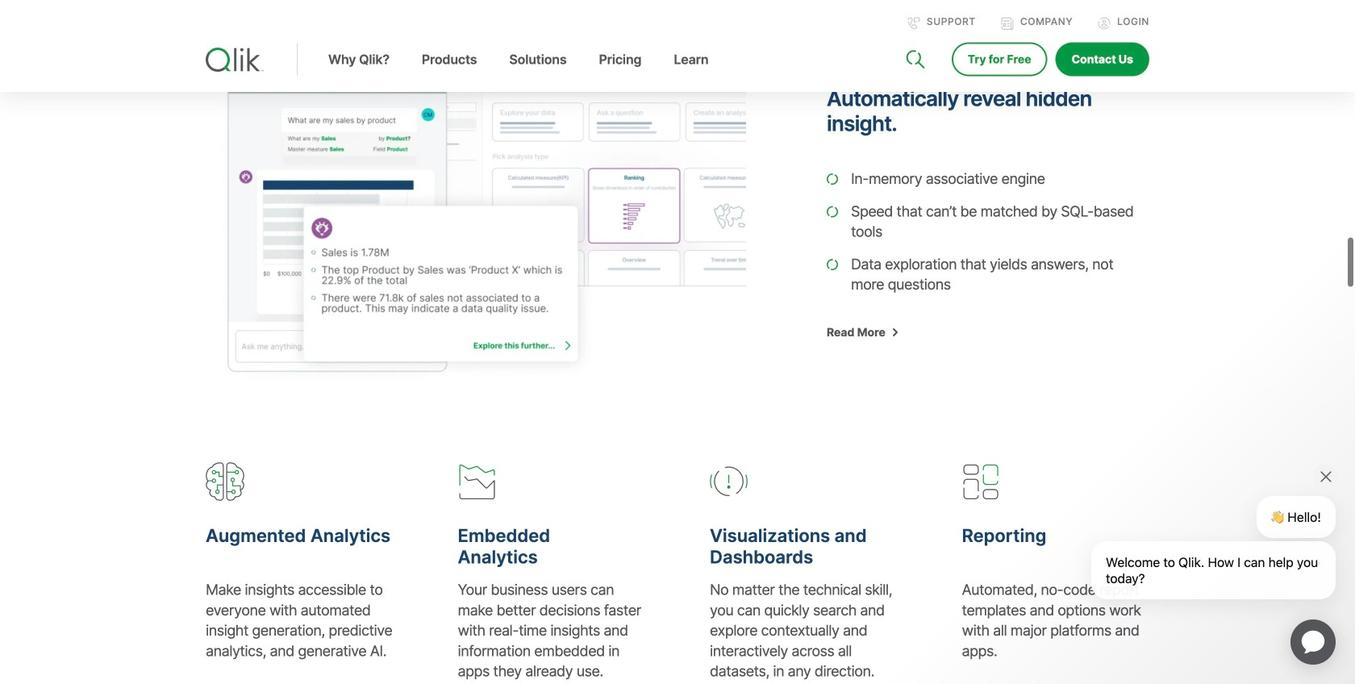 Task type: describe. For each thing, give the bounding box(es) containing it.
augmented analytics icon image
[[206, 462, 244, 501]]

visualizations and dashboards icon image
[[710, 462, 749, 501]]

associative difference dashboard - qlik image
[[206, 59, 746, 382]]

support image
[[908, 17, 921, 30]]

login image
[[1098, 17, 1111, 30]]

reporting icon image
[[962, 462, 1001, 501]]



Task type: vqa. For each thing, say whether or not it's contained in the screenshot.
Analytics,
no



Task type: locate. For each thing, give the bounding box(es) containing it.
qlik image
[[206, 48, 264, 72]]

application
[[1272, 600, 1356, 684]]

company image
[[1001, 17, 1014, 30]]

embedded analytics icon image
[[458, 462, 497, 501]]



